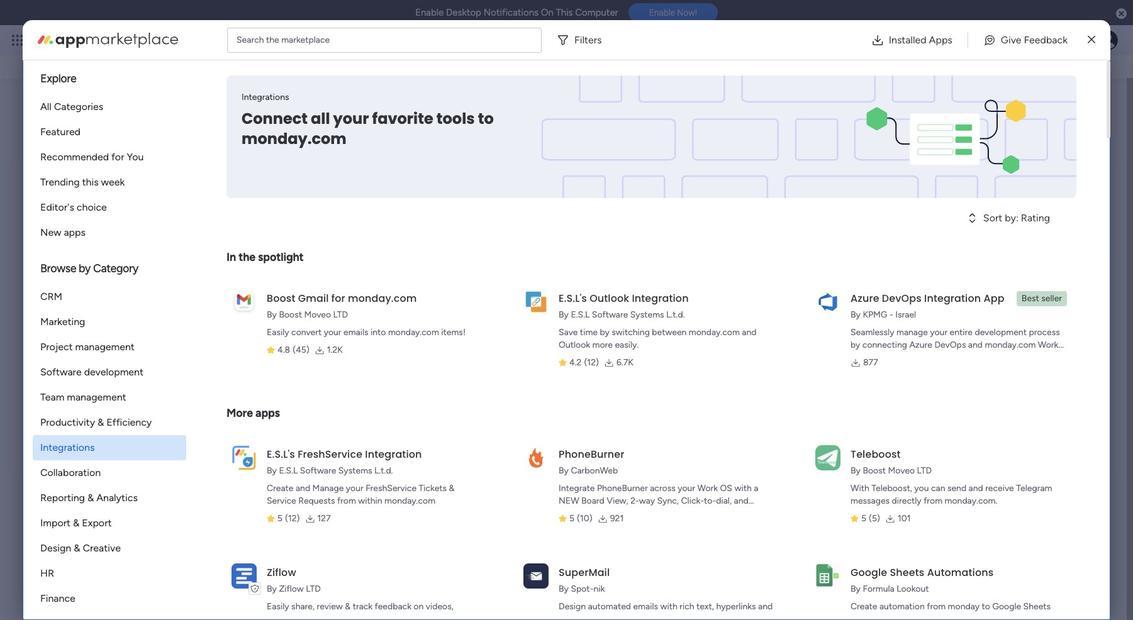 Task type: locate. For each thing, give the bounding box(es) containing it.
search everything image
[[1026, 34, 1039, 47]]

give down inbox icon
[[938, 50, 957, 61]]

1 horizontal spatial main
[[155, 253, 174, 264]]

0 horizontal spatial with
[[660, 602, 678, 612]]

more
[[227, 407, 253, 420]]

outlook up time
[[590, 291, 629, 306]]

roy mann image
[[70, 345, 95, 370]]

way
[[639, 496, 655, 507]]

from
[[337, 496, 356, 507], [924, 496, 943, 507], [927, 602, 946, 612], [648, 614, 667, 621]]

software inside e.s.l's freshservice integration by e.s.l software systems l.t.d.
[[300, 466, 336, 476]]

2 easily from the top
[[267, 602, 289, 612]]

to-
[[704, 496, 716, 507]]

and inside create and manage your freshservice tickets & service requests from within monday.com
[[296, 483, 310, 494]]

app logo image for supermail
[[524, 564, 549, 589]]

integration up between
[[632, 291, 689, 306]]

sort
[[984, 212, 1003, 224]]

easily inside easily share, review & track feedback on videos, images, documents and other creative assets.
[[267, 602, 289, 612]]

and inside 'integrate phoneburner across your work os with a new board view, 2-way sync, click-to-dial, and custom automations.'
[[734, 496, 749, 507]]

more apps
[[227, 407, 280, 420]]

software up manage in the left bottom of the page
[[300, 466, 336, 476]]

learn down getting
[[963, 332, 985, 342]]

favorite
[[372, 108, 433, 129]]

monday.com inside create and manage your freshservice tickets & service requests from within monday.com
[[385, 496, 436, 507]]

(5)
[[869, 514, 880, 524]]

quick down automation
[[911, 614, 934, 621]]

1 vertical spatial l.t.d.
[[374, 466, 393, 476]]

give feedback button
[[973, 27, 1078, 53]]

inbox
[[186, 56, 211, 68]]

templates image image
[[924, 99, 1091, 186]]

0 horizontal spatial e.s.l's
[[267, 447, 295, 462]]

sheets up lookout
[[890, 566, 925, 580]]

0 vertical spatial for
[[111, 151, 124, 163]]

2 vertical spatial by
[[851, 340, 861, 351]]

e.s.l's up save
[[559, 291, 587, 306]]

systems for outlook
[[630, 310, 664, 320]]

from inside with teleboost, you can send and receive telegram messages directly from monday.com.
[[924, 496, 943, 507]]

inbox image
[[940, 34, 953, 47]]

e.s.l's inside e.s.l's outlook integration by e.s.l software systems l.t.d.
[[559, 291, 587, 306]]

by inside ziflow by ziflow ltd
[[267, 584, 277, 595]]

component image
[[56, 251, 67, 263], [265, 251, 276, 263]]

& for get
[[941, 281, 947, 293]]

& down workspace icon
[[74, 542, 80, 554]]

0 vertical spatial work
[[1038, 340, 1059, 351]]

save time by switching between monday.com and outlook more easily.
[[559, 327, 757, 351]]

integration
[[632, 291, 689, 306], [925, 291, 981, 306], [365, 447, 422, 462]]

1 horizontal spatial work management > main workspace
[[281, 253, 427, 264]]

boards,
[[150, 56, 183, 68]]

1 vertical spatial (12)
[[285, 514, 300, 524]]

your right invite
[[163, 407, 184, 419]]

1 vertical spatial learn
[[963, 332, 985, 342]]

your up within
[[346, 483, 364, 494]]

azure inside the seamlessly manage your entire development process by connecting  azure devops and monday.com work os
[[910, 340, 933, 351]]

for left you
[[111, 151, 124, 163]]

feedback down invite members icon
[[959, 50, 999, 61]]

integration inside e.s.l's freshservice integration by e.s.l software systems l.t.d.
[[365, 447, 422, 462]]

the
[[266, 34, 279, 45], [239, 250, 256, 264]]

2 horizontal spatial main
[[364, 253, 383, 264]]

0 horizontal spatial the
[[239, 250, 256, 264]]

rich
[[680, 602, 695, 612]]

monday.com inside 'getting started learn how monday.com works'
[[1006, 332, 1057, 342]]

messages
[[851, 496, 890, 507]]

by up more
[[600, 327, 610, 338]]

get
[[950, 281, 965, 293]]

software up "switching"
[[592, 310, 628, 320]]

0 vertical spatial e.s.l's
[[559, 291, 587, 306]]

works
[[1059, 332, 1082, 342]]

main
[[155, 253, 174, 264], [364, 253, 383, 264], [100, 513, 124, 527]]

work down notes
[[72, 253, 91, 264]]

0 vertical spatial freshservice
[[298, 447, 363, 462]]

1 horizontal spatial emails
[[633, 602, 658, 612]]

design for design & creative
[[40, 542, 71, 554]]

monday up access!
[[948, 602, 980, 612]]

1 vertical spatial e.s.l's
[[267, 447, 295, 462]]

work up gmail
[[281, 253, 300, 264]]

easily up the images,
[[267, 602, 289, 612]]

2 horizontal spatial ltd
[[917, 466, 932, 476]]

attached
[[559, 614, 594, 621]]

& right the tickets
[[449, 483, 455, 494]]

0 horizontal spatial work management > main workspace
[[72, 253, 218, 264]]

& for analytics
[[87, 492, 94, 504]]

management up gmail
[[302, 253, 354, 264]]

give inside button
[[1001, 34, 1022, 46]]

supermail by spot-nik
[[559, 566, 610, 595]]

1 horizontal spatial the
[[266, 34, 279, 45]]

connecting
[[863, 340, 907, 351]]

0 vertical spatial easily
[[267, 327, 289, 338]]

design inside the design automated emails with rich text, hyperlinks and attached files, directly from monday.com
[[559, 602, 586, 612]]

quick down feedback
[[1032, 49, 1058, 61]]

1 vertical spatial with
[[735, 483, 752, 494]]

work management > main workspace down notes
[[72, 253, 218, 264]]

work management > main workspace link
[[259, 130, 455, 271]]

2 vertical spatial ltd
[[306, 584, 321, 595]]

1 horizontal spatial create
[[851, 602, 878, 612]]

outlook inside save time by switching between monday.com and outlook more easily.
[[559, 340, 590, 351]]

your right all
[[333, 108, 369, 129]]

design
[[40, 542, 71, 554], [559, 602, 586, 612]]

getting started element
[[913, 305, 1102, 355]]

0 horizontal spatial moveo
[[304, 310, 331, 320]]

files,
[[596, 614, 614, 621]]

the right in
[[239, 250, 256, 264]]

with left rich
[[660, 602, 678, 612]]

integrations for integrations connect all your favorite tools to monday.com
[[242, 92, 289, 103]]

integration inside e.s.l's outlook integration by e.s.l software systems l.t.d.
[[632, 291, 689, 306]]

e.s.l inside e.s.l's freshservice integration by e.s.l software systems l.t.d.
[[279, 466, 298, 476]]

4.8
[[278, 345, 290, 356]]

monday.com inside save time by switching between monday.com and outlook more easily.
[[689, 327, 740, 338]]

ltd inside boost gmail for monday.com by boost moveo ltd
[[333, 310, 348, 320]]

banner logo image
[[832, 76, 1062, 198]]

> up boost gmail for monday.com by boost moveo ltd
[[356, 253, 361, 264]]

quick
[[1032, 49, 1058, 61], [911, 614, 934, 621]]

and inside easily share, review & track feedback on videos, images, documents and other creative assets.
[[346, 614, 360, 621]]

0 vertical spatial directly
[[892, 496, 922, 507]]

e.s.l's for e.s.l's freshservice integration
[[267, 447, 295, 462]]

2 vertical spatial software
[[300, 466, 336, 476]]

(12) for outlook
[[584, 357, 599, 368]]

main for second component icon from right
[[155, 253, 174, 264]]

azure up kpmg
[[851, 291, 880, 306]]

l.t.d. up between
[[666, 310, 685, 320]]

1 horizontal spatial component image
[[265, 251, 276, 263]]

0 horizontal spatial e.s.l
[[279, 466, 298, 476]]

enable desktop notifications on this computer
[[415, 7, 618, 18]]

0 horizontal spatial monday
[[56, 33, 99, 47]]

learn left get
[[913, 281, 938, 293]]

integration up entire
[[925, 291, 981, 306]]

your inside integrations connect all your favorite tools to monday.com
[[333, 108, 369, 129]]

recently visited
[[58, 105, 142, 119]]

1 horizontal spatial quick
[[1032, 49, 1058, 61]]

work inside the work management > main workspace link
[[281, 253, 300, 264]]

devops up israel
[[882, 291, 922, 306]]

devops down entire
[[935, 340, 966, 351]]

send
[[948, 483, 967, 494]]

app logo image for e.s.l's freshservice integration
[[232, 445, 257, 471]]

2 horizontal spatial by
[[851, 340, 861, 351]]

for right gmail
[[332, 291, 345, 306]]

ltd inside ziflow by ziflow ltd
[[306, 584, 321, 595]]

1 horizontal spatial learn
[[963, 332, 985, 342]]

l.t.d. inside e.s.l's freshservice integration by e.s.l software systems l.t.d.
[[374, 466, 393, 476]]

apps
[[64, 227, 86, 239], [255, 407, 280, 420]]

from right files, on the bottom of the page
[[648, 614, 667, 621]]

0 vertical spatial create
[[267, 483, 294, 494]]

(12) right 4.2
[[584, 357, 599, 368]]

1 horizontal spatial for
[[332, 291, 345, 306]]

1 horizontal spatial freshservice
[[366, 483, 417, 494]]

your up click-
[[678, 483, 695, 494]]

e.s.l inside e.s.l's outlook integration by e.s.l software systems l.t.d.
[[571, 310, 590, 320]]

your up 1.2k at the bottom left
[[324, 327, 341, 338]]

give up v2 bolt switch icon
[[1001, 34, 1022, 46]]

kendall parks image
[[1098, 30, 1118, 50]]

0 horizontal spatial >
[[147, 253, 153, 264]]

1 easily from the top
[[267, 327, 289, 338]]

5 for teleboost
[[862, 514, 867, 524]]

moveo up teleboost,
[[888, 466, 915, 476]]

1 vertical spatial google
[[993, 602, 1021, 612]]

images,
[[267, 614, 297, 621]]

0 horizontal spatial for
[[111, 151, 124, 163]]

dapulse x slim image
[[1088, 32, 1096, 48]]

azure devops integration app
[[851, 291, 1005, 306]]

software down project
[[40, 366, 82, 378]]

1 horizontal spatial development
[[975, 327, 1027, 338]]

integration for outlook
[[632, 291, 689, 306]]

create up embed
[[851, 602, 878, 612]]

boost gmail for monday.com by boost moveo ltd
[[267, 291, 417, 320]]

1 horizontal spatial systems
[[630, 310, 664, 320]]

integrations connect all your favorite tools to monday.com
[[242, 92, 494, 149]]

enable left now!
[[649, 8, 675, 18]]

directly down automated
[[617, 614, 646, 621]]

work
[[102, 33, 124, 47], [72, 253, 91, 264], [281, 253, 300, 264]]

boost up the ready-
[[921, 198, 947, 210]]

moveo down gmail
[[304, 310, 331, 320]]

1 horizontal spatial moveo
[[888, 466, 915, 476]]

app logo image
[[524, 289, 549, 315], [816, 289, 841, 315], [232, 289, 257, 314], [232, 445, 257, 471], [524, 445, 549, 471], [816, 445, 841, 471], [232, 564, 257, 589], [524, 564, 549, 589], [816, 564, 841, 589]]

0 horizontal spatial azure
[[851, 291, 880, 306]]

workspaces
[[233, 56, 287, 68], [77, 475, 139, 489]]

7
[[848, 352, 853, 363]]

1 vertical spatial outlook
[[559, 340, 590, 351]]

e.s.l for outlook
[[571, 310, 590, 320]]

main right category
[[155, 253, 174, 264]]

e.s.l's for e.s.l's outlook integration
[[559, 291, 587, 306]]

1 vertical spatial azure
[[910, 340, 933, 351]]

apps
[[929, 34, 953, 46]]

work management > main workspace
[[72, 253, 218, 264], [281, 253, 427, 264]]

your inside the boost your workflow in minutes with ready-made templates
[[949, 198, 970, 210]]

sheets inside the google sheets automations by formula lookout
[[890, 566, 925, 580]]

documents
[[299, 614, 344, 621]]

trending
[[40, 176, 80, 188]]

1 vertical spatial integrations
[[40, 442, 95, 454]]

filters
[[575, 34, 602, 46]]

1 vertical spatial directly
[[617, 614, 646, 621]]

easily up 4.8
[[267, 327, 289, 338]]

by inside the seamlessly manage your entire development process by connecting  azure devops and monday.com work os
[[851, 340, 861, 351]]

3 5 from the left
[[862, 514, 867, 524]]

0 vertical spatial development
[[975, 327, 1027, 338]]

with inside the boost your workflow in minutes with ready-made templates
[[1065, 198, 1085, 210]]

your left entire
[[930, 327, 948, 338]]

0 vertical spatial (12)
[[584, 357, 599, 368]]

1 horizontal spatial monday
[[948, 602, 980, 612]]

teleboost,
[[872, 483, 912, 494]]

search the marketplace
[[237, 34, 330, 45]]

1 vertical spatial quick
[[911, 614, 934, 621]]

0 horizontal spatial search
[[237, 34, 264, 45]]

design for design automated emails with rich text, hyperlinks and attached files, directly from monday.com
[[559, 602, 586, 612]]

0 vertical spatial search
[[237, 34, 264, 45]]

phoneburner inside 'integrate phoneburner across your work os with a new board view, 2-way sync, click-to-dial, and custom automations.'
[[597, 483, 648, 494]]

integrations down productivity
[[40, 442, 95, 454]]

integrations for integrations
[[40, 442, 95, 454]]

component image down private board image
[[56, 251, 67, 263]]

for inside create automation from monday to google sheets and embed for quick access!
[[898, 614, 909, 621]]

1 vertical spatial by
[[600, 327, 610, 338]]

1 horizontal spatial with
[[735, 483, 752, 494]]

receive
[[986, 483, 1014, 494]]

app logo image for e.s.l's outlook integration
[[524, 289, 549, 315]]

2 vertical spatial with
[[660, 602, 678, 612]]

ltd up easily convert your emails into monday.com items!
[[333, 310, 348, 320]]

0 vertical spatial integrations
[[242, 92, 289, 103]]

your up made at right
[[949, 198, 970, 210]]

my
[[58, 475, 74, 489]]

component image inside the work management > main workspace link
[[265, 251, 276, 263]]

learn inside 'getting started learn how monday.com works'
[[963, 332, 985, 342]]

0 horizontal spatial enable
[[415, 7, 444, 18]]

1 horizontal spatial 5
[[570, 514, 575, 524]]

& inside create and manage your freshservice tickets & service requests from within monday.com
[[449, 483, 455, 494]]

v2 bolt switch image
[[1021, 49, 1029, 63]]

access!
[[936, 614, 967, 621]]

l.t.d. inside e.s.l's outlook integration by e.s.l software systems l.t.d.
[[666, 310, 685, 320]]

create inside create automation from monday to google sheets and embed for quick access!
[[851, 602, 878, 612]]

os left 877
[[851, 352, 863, 363]]

entire
[[950, 327, 973, 338]]

easily for boost gmail for monday.com
[[267, 327, 289, 338]]

0 horizontal spatial feedback
[[375, 602, 412, 612]]

5 left (10)
[[570, 514, 575, 524]]

0 vertical spatial learn
[[913, 281, 938, 293]]

systems inside e.s.l's outlook integration by e.s.l software systems l.t.d.
[[630, 310, 664, 320]]

2 5 from the left
[[570, 514, 575, 524]]

moveo inside boost gmail for monday.com by boost moveo ltd
[[304, 310, 331, 320]]

1 horizontal spatial sheets
[[1024, 602, 1051, 612]]

freshservice up within
[[366, 483, 417, 494]]

from up access!
[[927, 602, 946, 612]]

by inside boost gmail for monday.com by boost moveo ltd
[[267, 310, 277, 320]]

feedback up creative
[[375, 602, 412, 612]]

0 vertical spatial feedback
[[959, 50, 999, 61]]

directly
[[892, 496, 922, 507], [617, 614, 646, 621]]

directly up 101
[[892, 496, 922, 507]]

software inside e.s.l's outlook integration by e.s.l software systems l.t.d.
[[592, 310, 628, 320]]

4.2 (12)
[[570, 357, 599, 368]]

0 horizontal spatial 5
[[278, 514, 283, 524]]

all categories
[[40, 101, 103, 113]]

monday up 'access' on the top left
[[56, 33, 99, 47]]

app logo image for phoneburner
[[524, 445, 549, 471]]

emails left into
[[344, 327, 369, 338]]

integration up the tickets
[[365, 447, 422, 462]]

by inside phoneburner by carbonweb
[[559, 466, 569, 476]]

work up to-
[[698, 483, 718, 494]]

create inside create and manage your freshservice tickets & service requests from within monday.com
[[267, 483, 294, 494]]

phoneburner up "carbonweb"
[[559, 447, 625, 462]]

by up 7
[[851, 340, 861, 351]]

& left get
[[941, 281, 947, 293]]

1 vertical spatial monday
[[948, 602, 980, 612]]

systems up create and manage your freshservice tickets & service requests from within monday.com
[[338, 466, 372, 476]]

design up attached
[[559, 602, 586, 612]]

directly inside with teleboost, you can send and receive telegram messages directly from monday.com.
[[892, 496, 922, 507]]

1 horizontal spatial enable
[[649, 8, 675, 18]]

1 work management > main workspace from the left
[[72, 253, 218, 264]]

1 vertical spatial for
[[332, 291, 345, 306]]

1 vertical spatial create
[[851, 602, 878, 612]]

workspaces down plans
[[233, 56, 287, 68]]

1 horizontal spatial (12)
[[584, 357, 599, 368]]

1 vertical spatial give
[[938, 50, 957, 61]]

lookout
[[897, 584, 929, 595]]

1 vertical spatial easily
[[267, 602, 289, 612]]

search down help image
[[1061, 49, 1092, 61]]

work management > main workspace for second component icon from right
[[72, 253, 218, 264]]

1 vertical spatial workspaces
[[77, 475, 139, 489]]

your inside 'integrate phoneburner across your work os with a new board view, 2-way sync, click-to-dial, and custom automations.'
[[678, 483, 695, 494]]

nik
[[594, 584, 605, 595]]

1 vertical spatial sheets
[[1024, 602, 1051, 612]]

from inside create automation from monday to google sheets and embed for quick access!
[[927, 602, 946, 612]]

by inside save time by switching between monday.com and outlook more easily.
[[600, 327, 610, 338]]

azure down manage at the right bottom of page
[[910, 340, 933, 351]]

app logo image for google sheets automations
[[816, 564, 841, 589]]

enable for enable now!
[[649, 8, 675, 18]]

0 horizontal spatial give
[[938, 50, 957, 61]]

e.s.l's down the start
[[267, 447, 295, 462]]

m
[[70, 518, 83, 536]]

0 horizontal spatial l.t.d.
[[374, 466, 393, 476]]

by right browse
[[79, 262, 91, 276]]

work management > main workspace for component icon inside the the work management > main workspace link
[[281, 253, 427, 264]]

editor's choice
[[40, 201, 107, 213]]

5 down service
[[278, 514, 283, 524]]

v2 user feedback image
[[923, 49, 933, 63]]

2 component image from the left
[[265, 251, 276, 263]]

0 horizontal spatial design
[[40, 542, 71, 554]]

for down automation
[[898, 614, 909, 621]]

recommended
[[40, 151, 109, 163]]

0 vertical spatial with
[[1065, 198, 1085, 210]]

learn & get inspired
[[913, 281, 1004, 293]]

1 horizontal spatial design
[[559, 602, 586, 612]]

switching
[[612, 327, 650, 338]]

enable inside button
[[649, 8, 675, 18]]

this
[[556, 7, 573, 18]]

help image
[[1054, 34, 1067, 47]]

enable left 'desktop' at the top left of page
[[415, 7, 444, 18]]

0 horizontal spatial apps
[[64, 227, 86, 239]]

filters button
[[552, 27, 612, 53]]

& left export
[[73, 517, 80, 529]]

& for creative
[[74, 542, 80, 554]]

boost inside teleboost by boost moveo ltd
[[863, 466, 886, 476]]

integrations
[[242, 92, 289, 103], [40, 442, 95, 454]]

by inside supermail by spot-nik
[[559, 584, 569, 595]]

monday work management
[[56, 33, 196, 47]]

help
[[1037, 589, 1060, 601]]

work management > main workspace up boost gmail for monday.com by boost moveo ltd
[[281, 253, 427, 264]]

integrations inside integrations connect all your favorite tools to monday.com
[[242, 92, 289, 103]]

1 vertical spatial apps
[[255, 407, 280, 420]]

1 vertical spatial systems
[[338, 466, 372, 476]]

apps right new
[[64, 227, 86, 239]]

and inside the seamlessly manage your entire development process by connecting  azure devops and monday.com work os
[[968, 340, 983, 351]]

carbonweb
[[571, 466, 618, 476]]

close recently visited image
[[40, 104, 55, 120]]

os up dial,
[[720, 483, 733, 494]]

by inside the google sheets automations by formula lookout
[[851, 584, 861, 595]]

give for give feedback
[[1001, 34, 1022, 46]]

workspaces up analytics
[[77, 475, 139, 489]]

5 for phoneburner
[[570, 514, 575, 524]]

1 horizontal spatial e.s.l's
[[559, 291, 587, 306]]

the right plans
[[266, 34, 279, 45]]

and inside with teleboost, you can send and receive telegram messages directly from monday.com.
[[969, 483, 983, 494]]

1 vertical spatial design
[[559, 602, 586, 612]]

choice
[[77, 201, 107, 213]]

google up formula
[[851, 566, 888, 580]]

your inside create and manage your freshservice tickets & service requests from within monday.com
[[346, 483, 364, 494]]

5 left (5)
[[862, 514, 867, 524]]

systems inside e.s.l's freshservice integration by e.s.l software systems l.t.d.
[[338, 466, 372, 476]]

phoneburner
[[559, 447, 625, 462], [597, 483, 648, 494]]

0 horizontal spatial ltd
[[306, 584, 321, 595]]

development inside the seamlessly manage your entire development process by connecting  azure devops and monday.com work os
[[975, 327, 1027, 338]]

software for e.s.l's outlook integration
[[592, 310, 628, 320]]

enable
[[415, 7, 444, 18], [649, 8, 675, 18]]

time
[[580, 327, 598, 338]]

feedback inside easily share, review & track feedback on videos, images, documents and other creative assets.
[[375, 602, 412, 612]]

1 vertical spatial to
[[982, 602, 990, 612]]

main down analytics
[[100, 513, 124, 527]]

(12)
[[584, 357, 599, 368], [285, 514, 300, 524]]

apps image
[[996, 34, 1008, 47]]

items!
[[441, 327, 466, 338]]

search right see
[[237, 34, 264, 45]]

quick search
[[1032, 49, 1092, 61]]

e.s.l's outlook integration by e.s.l software systems l.t.d.
[[559, 291, 689, 320]]

phoneburner up view,
[[597, 483, 648, 494]]

browse
[[40, 262, 76, 276]]

0 horizontal spatial (12)
[[285, 514, 300, 524]]

your
[[95, 56, 116, 68], [333, 108, 369, 129], [949, 198, 970, 210], [324, 327, 341, 338], [930, 327, 948, 338], [163, 407, 184, 419], [346, 483, 364, 494], [678, 483, 695, 494]]

ltd up you
[[917, 466, 932, 476]]

recommended for you
[[40, 151, 144, 163]]

1 5 from the left
[[278, 514, 283, 524]]

monday.com inside the seamlessly manage your entire development process by connecting  azure devops and monday.com work os
[[985, 340, 1036, 351]]

devops inside the seamlessly manage your entire development process by connecting  azure devops and monday.com work os
[[935, 340, 966, 351]]

2 work management > main workspace from the left
[[281, 253, 427, 264]]

integration for freshservice
[[365, 447, 422, 462]]

give feedback
[[938, 50, 999, 61]]

0 horizontal spatial development
[[84, 366, 143, 378]]

feedback
[[959, 50, 999, 61], [375, 602, 412, 612]]

5
[[278, 514, 283, 524], [570, 514, 575, 524], [862, 514, 867, 524]]

l.t.d. up within
[[374, 466, 393, 476]]

& left efficiency in the bottom of the page
[[98, 417, 104, 429]]

integration for devops
[[925, 291, 981, 306]]

automation
[[880, 602, 925, 612]]

monday.com inside integrations connect all your favorite tools to monday.com
[[242, 128, 347, 149]]

outlook down save
[[559, 340, 590, 351]]

monday.com inside boost gmail for monday.com by boost moveo ltd
[[348, 291, 417, 306]]

with right minutes
[[1065, 198, 1085, 210]]

0 vertical spatial by
[[79, 262, 91, 276]]

0 vertical spatial design
[[40, 542, 71, 554]]

apps right more in the left bottom of the page
[[255, 407, 280, 420]]

systems for freshservice
[[338, 466, 372, 476]]

design down import
[[40, 542, 71, 554]]

0 horizontal spatial create
[[267, 483, 294, 494]]

2 horizontal spatial integration
[[925, 291, 981, 306]]

1 horizontal spatial e.s.l
[[571, 310, 590, 320]]

to down automations
[[982, 602, 990, 612]]

from inside create and manage your freshservice tickets & service requests from within monday.com
[[337, 496, 356, 507]]

& down my workspaces
[[87, 492, 94, 504]]

view,
[[607, 496, 629, 507]]

1 horizontal spatial ltd
[[333, 310, 348, 320]]

e.s.l's inside e.s.l's freshservice integration by e.s.l software systems l.t.d.
[[267, 447, 295, 462]]

1 horizontal spatial by
[[600, 327, 610, 338]]



Task type: describe. For each thing, give the bounding box(es) containing it.
os inside the seamlessly manage your entire development process by connecting  azure devops and monday.com work os
[[851, 352, 863, 363]]

921
[[610, 514, 624, 524]]

collaborating
[[282, 407, 342, 419]]

app logo image for teleboost
[[816, 445, 841, 471]]

design automated emails with rich text, hyperlinks and attached files, directly from monday.com
[[559, 602, 773, 621]]

team management
[[40, 391, 126, 403]]

convert
[[291, 327, 322, 338]]

0 vertical spatial workspaces
[[233, 56, 287, 68]]

invite
[[135, 407, 161, 419]]

(10)
[[577, 514, 593, 524]]

new apps
[[40, 227, 86, 239]]

1 vertical spatial software
[[40, 366, 82, 378]]

by inside e.s.l's outlook integration by e.s.l software systems l.t.d.
[[559, 310, 569, 320]]

easily for ziflow
[[267, 602, 289, 612]]

0 vertical spatial devops
[[882, 291, 922, 306]]

quick search button
[[1011, 43, 1102, 68]]

management inside the work management > main workspace link
[[302, 253, 354, 264]]

invite members image
[[968, 34, 980, 47]]

close my workspaces image
[[40, 474, 55, 489]]

0 horizontal spatial by
[[79, 262, 91, 276]]

save
[[559, 327, 578, 338]]

google inside create automation from monday to google sheets and embed for quick access!
[[993, 602, 1021, 612]]

on
[[541, 7, 554, 18]]

outlook inside e.s.l's outlook integration by e.s.l software systems l.t.d.
[[590, 291, 629, 306]]

getting started learn how monday.com works
[[963, 318, 1082, 342]]

0 horizontal spatial workspaces
[[77, 475, 139, 489]]

and inside save time by switching between monday.com and outlook more easily.
[[742, 327, 757, 338]]

work inside the seamlessly manage your entire development process by connecting  azure devops and monday.com work os
[[1038, 340, 1059, 351]]

quick inside create automation from monday to google sheets and embed for quick access!
[[911, 614, 934, 621]]

teleboost by boost moveo ltd
[[851, 447, 932, 476]]

dapulse close image
[[1116, 8, 1127, 20]]

teleboost
[[851, 447, 901, 462]]

freshservice inside e.s.l's freshservice integration by e.s.l software systems l.t.d.
[[298, 447, 363, 462]]

with teleboost, you can send and receive telegram messages directly from monday.com.
[[851, 483, 1052, 507]]

hr
[[40, 568, 54, 580]]

by inside e.s.l's freshservice integration by e.s.l software systems l.t.d.
[[267, 466, 277, 476]]

0 horizontal spatial main
[[100, 513, 124, 527]]

4.2
[[570, 357, 582, 368]]

productivity & efficiency
[[40, 417, 152, 429]]

notifications image
[[913, 34, 925, 47]]

your down apps marketplace image
[[95, 56, 116, 68]]

workspace image
[[61, 512, 91, 542]]

app logo image for boost gmail for monday.com
[[232, 289, 257, 314]]

give for give feedback
[[938, 50, 957, 61]]

new
[[40, 227, 61, 239]]

monday inside create automation from monday to google sheets and embed for quick access!
[[948, 602, 980, 612]]

management up the "software development"
[[75, 341, 135, 353]]

management down notes
[[93, 253, 145, 264]]

automations
[[927, 566, 994, 580]]

computer
[[575, 7, 618, 18]]

os inside 'integrate phoneburner across your work os with a new board view, 2-way sync, click-to-dial, and custom automations.'
[[720, 483, 733, 494]]

emails inside the design automated emails with rich text, hyperlinks and attached files, directly from monday.com
[[633, 602, 658, 612]]

sync,
[[657, 496, 679, 507]]

quick inside button
[[1032, 49, 1058, 61]]

lottie animation element
[[557, 32, 911, 80]]

automations.
[[591, 508, 642, 519]]

started
[[996, 318, 1025, 328]]

0 horizontal spatial work
[[72, 253, 91, 264]]

and inside create automation from monday to google sheets and embed for quick access!
[[851, 614, 865, 621]]

enable now! button
[[628, 3, 718, 22]]

ltd inside teleboost by boost moveo ltd
[[917, 466, 932, 476]]

installed apps
[[889, 34, 953, 46]]

telegram
[[1016, 483, 1052, 494]]

formula
[[863, 584, 895, 595]]

moveo inside teleboost by boost moveo ltd
[[888, 466, 915, 476]]

software development
[[40, 366, 143, 378]]

management up productivity & efficiency
[[67, 391, 126, 403]]

within
[[358, 496, 382, 507]]

5 (10)
[[570, 514, 593, 524]]

creative
[[386, 614, 418, 621]]

0 vertical spatial emails
[[344, 327, 369, 338]]

recently
[[58, 105, 104, 119]]

enable for enable desktop notifications on this computer
[[415, 7, 444, 18]]

monday.com inside the design automated emails with rich text, hyperlinks and attached files, directly from monday.com
[[669, 614, 720, 621]]

crm
[[40, 291, 62, 303]]

work inside 'integrate phoneburner across your work os with a new board view, 2-way sync, click-to-dial, and custom automations.'
[[698, 483, 718, 494]]

efficiency
[[107, 417, 152, 429]]

1 horizontal spatial feedback
[[959, 50, 999, 61]]

1 vertical spatial development
[[84, 366, 143, 378]]

teammates
[[186, 407, 237, 419]]

e.s.l for freshservice
[[279, 466, 298, 476]]

boost left gmail
[[267, 291, 295, 306]]

minutes
[[1026, 198, 1062, 210]]

boost your workflow in minutes with ready-made templates
[[921, 198, 1085, 225]]

productivity
[[40, 417, 95, 429]]

collaboration
[[40, 467, 101, 479]]

5 (12)
[[278, 514, 300, 524]]

from inside the design automated emails with rich text, hyperlinks and attached files, directly from monday.com
[[648, 614, 667, 621]]

gmail
[[298, 291, 329, 306]]

your inside the seamlessly manage your entire development process by connecting  azure devops and monday.com work os
[[930, 327, 948, 338]]

with inside the design automated emails with rich text, hyperlinks and attached files, directly from monday.com
[[660, 602, 678, 612]]

1 horizontal spatial work
[[102, 33, 124, 47]]

1 > from the left
[[147, 253, 153, 264]]

& inside easily share, review & track feedback on videos, images, documents and other creative assets.
[[345, 602, 351, 612]]

0 vertical spatial monday
[[56, 33, 99, 47]]

in the spotlight
[[227, 250, 304, 264]]

select product image
[[11, 34, 24, 47]]

quickly access your recent boards, inbox and workspaces
[[25, 56, 287, 68]]

apps marketplace image
[[38, 32, 178, 48]]

import
[[40, 517, 71, 529]]

service
[[267, 496, 296, 507]]

1 component image from the left
[[56, 251, 67, 263]]

in
[[1016, 198, 1024, 210]]

sheets inside create automation from monday to google sheets and embed for quick access!
[[1024, 602, 1051, 612]]

import & export
[[40, 517, 112, 529]]

workflow
[[972, 198, 1013, 210]]

enable now!
[[649, 8, 697, 18]]

by kpmg - israel
[[851, 310, 916, 320]]

week
[[101, 176, 125, 188]]

boost up convert
[[279, 310, 302, 320]]

l.t.d. for e.s.l's outlook integration
[[666, 310, 685, 320]]

with
[[851, 483, 870, 494]]

google inside the google sheets automations by formula lookout
[[851, 566, 888, 580]]

you
[[915, 483, 929, 494]]

freshservice inside create and manage your freshservice tickets & service requests from within monday.com
[[366, 483, 417, 494]]

phoneburner by carbonweb
[[559, 447, 625, 476]]

featured
[[40, 126, 81, 138]]

spot-
[[571, 584, 594, 595]]

design & creative
[[40, 542, 121, 554]]

to inside integrations connect all your favorite tools to monday.com
[[478, 108, 494, 129]]

for inside boost gmail for monday.com by boost moveo ltd
[[332, 291, 345, 306]]

this
[[82, 176, 99, 188]]

apps for more apps
[[255, 407, 280, 420]]

0 vertical spatial ziflow
[[267, 566, 296, 580]]

integrate
[[559, 483, 595, 494]]

quick search results list box
[[40, 120, 883, 286]]

roy
[[103, 344, 119, 355]]

apps for new apps
[[64, 227, 86, 239]]

and inside the design automated emails with rich text, hyperlinks and attached files, directly from monday.com
[[758, 602, 773, 612]]

marketplace
[[281, 34, 330, 45]]

can
[[931, 483, 946, 494]]

help button
[[1027, 585, 1070, 605]]

management up "quickly access your recent boards, inbox and workspaces"
[[127, 33, 196, 47]]

search inside button
[[1061, 49, 1092, 61]]

invite your teammates and start collaborating
[[135, 407, 342, 419]]

by inside teleboost by boost moveo ltd
[[851, 466, 861, 476]]

& for efficiency
[[98, 417, 104, 429]]

6.7k
[[617, 357, 634, 368]]

the for marketplace
[[266, 34, 279, 45]]

start
[[259, 407, 280, 419]]

reporting & analytics
[[40, 492, 138, 504]]

the for spotlight
[[239, 250, 256, 264]]

track
[[353, 602, 373, 612]]

access
[[62, 56, 93, 68]]

into
[[371, 327, 386, 338]]

monday.com.
[[945, 496, 998, 507]]

l.t.d. for e.s.l's freshservice integration
[[374, 466, 393, 476]]

& for export
[[73, 517, 80, 529]]

other
[[363, 614, 384, 621]]

0 vertical spatial phoneburner
[[559, 447, 625, 462]]

a
[[754, 483, 759, 494]]

supermail
[[559, 566, 610, 580]]

with inside 'integrate phoneburner across your work os with a new board view, 2-way sync, click-to-dial, and custom automations.'
[[735, 483, 752, 494]]

5 for e.s.l's freshservice integration
[[278, 514, 283, 524]]

private board image
[[56, 232, 70, 245]]

israel
[[896, 310, 916, 320]]

software for e.s.l's freshservice integration
[[300, 466, 336, 476]]

4.8 (45)
[[278, 345, 310, 356]]

easily convert your emails into monday.com items!
[[267, 327, 466, 338]]

1 vertical spatial ziflow
[[279, 584, 304, 595]]

connect
[[242, 108, 308, 129]]

create for e.s.l's freshservice integration
[[267, 483, 294, 494]]

1 image
[[950, 26, 961, 40]]

(12) for freshservice
[[285, 514, 300, 524]]

directly inside the design automated emails with rich text, hyperlinks and attached files, directly from monday.com
[[617, 614, 646, 621]]

0 horizontal spatial learn
[[913, 281, 938, 293]]

to inside create automation from monday to google sheets and embed for quick access!
[[982, 602, 990, 612]]

main for component icon inside the the work management > main workspace link
[[364, 253, 383, 264]]

by:
[[1005, 212, 1019, 224]]

2 > from the left
[[356, 253, 361, 264]]

create for google sheets automations
[[851, 602, 878, 612]]

sort by: rating
[[984, 212, 1050, 224]]

roy mann nov 7
[[103, 344, 853, 363]]

seller
[[1042, 293, 1062, 304]]

text,
[[697, 602, 714, 612]]

boost inside the boost your workflow in minutes with ready-made templates
[[921, 198, 947, 210]]

editor's
[[40, 201, 74, 213]]



Task type: vqa. For each thing, say whether or not it's contained in the screenshot.


